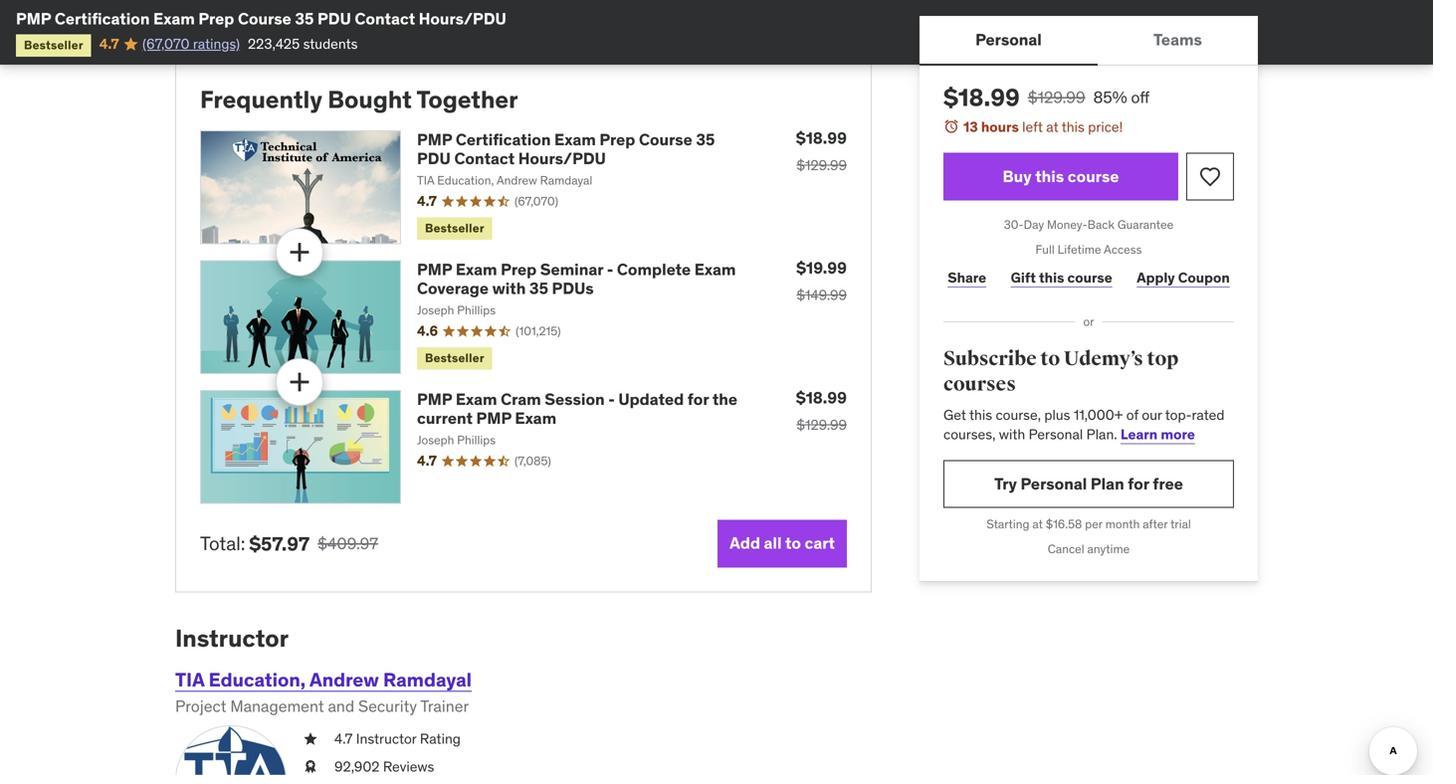 Task type: locate. For each thing, give the bounding box(es) containing it.
1 vertical spatial pdu
[[417, 148, 451, 169]]

0 horizontal spatial 35
[[295, 8, 314, 29]]

pdu up students
[[318, 8, 351, 29]]

to inside button
[[786, 533, 801, 554]]

teams
[[1154, 29, 1203, 50]]

course inside "pmp certification exam prep course 35 pdu contact hours/pdu tia education, andrew ramdayal"
[[639, 129, 693, 150]]

1 vertical spatial to
[[786, 533, 801, 554]]

coupon
[[1179, 269, 1230, 287]]

- inside pmp exam cram session - updated for the current pmp exam joseph phillips
[[609, 389, 615, 409]]

1 vertical spatial bestseller
[[425, 221, 485, 236]]

this inside get this course, plus 11,000+ of our top-rated courses, with personal plan.
[[970, 406, 993, 424]]

1 horizontal spatial instructor
[[356, 731, 417, 748]]

1 course from the top
[[1068, 166, 1120, 187]]

0 vertical spatial contact
[[355, 8, 415, 29]]

1 horizontal spatial course
[[639, 129, 693, 150]]

1 vertical spatial with
[[999, 425, 1026, 443]]

1 joseph from the top
[[417, 303, 454, 318]]

35
[[295, 8, 314, 29], [696, 129, 715, 150], [530, 278, 549, 299]]

0 vertical spatial instructor
[[175, 623, 289, 653]]

2 horizontal spatial prep
[[600, 129, 636, 150]]

0 horizontal spatial certification
[[55, 8, 150, 29]]

0 horizontal spatial course
[[238, 8, 292, 29]]

tia down together
[[417, 173, 434, 188]]

buy this course
[[1003, 166, 1120, 187]]

1 horizontal spatial for
[[1128, 474, 1150, 494]]

0 vertical spatial -
[[607, 259, 614, 280]]

rated
[[1192, 406, 1225, 424]]

$18.99 $129.99 for pmp certification exam prep course 35 pdu contact hours/pdu
[[796, 128, 847, 174]]

1 vertical spatial education,
[[209, 668, 306, 692]]

85%
[[1094, 87, 1128, 108]]

learn more link
[[1121, 425, 1196, 443]]

$129.99
[[1028, 87, 1086, 108], [797, 156, 847, 174], [797, 416, 847, 434]]

1 horizontal spatial ramdayal
[[540, 173, 593, 188]]

prep inside "pmp certification exam prep course 35 pdu contact hours/pdu tia education, andrew ramdayal"
[[600, 129, 636, 150]]

wishlist image
[[1199, 165, 1223, 189]]

access
[[1104, 242, 1142, 257]]

1 vertical spatial contact
[[454, 148, 515, 169]]

andrew up the (67,070) at top left
[[497, 173, 537, 188]]

223,425 students
[[248, 35, 358, 53]]

67070 reviews element
[[515, 193, 559, 210]]

hours/pdu for pmp certification exam prep course 35 pdu contact hours/pdu tia education, andrew ramdayal
[[518, 148, 606, 169]]

1 horizontal spatial with
[[999, 425, 1026, 443]]

contact up students
[[355, 8, 415, 29]]

$18.99 for pmp certification exam prep course 35 pdu contact hours/pdu
[[796, 128, 847, 148]]

0 horizontal spatial at
[[1033, 517, 1043, 532]]

phillips
[[457, 303, 496, 318], [457, 433, 496, 448]]

1 horizontal spatial prep
[[501, 259, 537, 280]]

0 vertical spatial certification
[[55, 8, 150, 29]]

0 horizontal spatial instructor
[[175, 623, 289, 653]]

$19.99 $149.99
[[797, 258, 847, 304]]

get this course, plus 11,000+ of our top-rated courses, with personal plan.
[[944, 406, 1225, 443]]

joseph inside pmp exam cram session - updated for the current pmp exam joseph phillips
[[417, 433, 454, 448]]

contact down together
[[454, 148, 515, 169]]

hours/pdu for pmp certification exam prep course 35 pdu contact hours/pdu
[[419, 8, 507, 29]]

1 vertical spatial $18.99
[[796, 128, 847, 148]]

gift this course link
[[1007, 258, 1117, 298]]

gift this course
[[1011, 269, 1113, 287]]

ramdayal down pmp certification exam prep course 35 pdu contact hours/pdu link
[[540, 173, 593, 188]]

updated
[[619, 389, 684, 409]]

phillips for current
[[457, 433, 496, 448]]

frequently
[[200, 85, 323, 114]]

1 vertical spatial certification
[[456, 129, 551, 150]]

gift
[[1011, 269, 1036, 287]]

hours/pdu inside "pmp certification exam prep course 35 pdu contact hours/pdu tia education, andrew ramdayal"
[[518, 148, 606, 169]]

joseph up the 4.6
[[417, 303, 454, 318]]

0 horizontal spatial with
[[492, 278, 526, 299]]

4.7 down current
[[417, 452, 437, 470]]

andrew up "and"
[[310, 668, 379, 692]]

personal
[[976, 29, 1042, 50], [1029, 425, 1083, 443], [1021, 474, 1087, 494]]

joseph down current
[[417, 433, 454, 448]]

for left the
[[688, 389, 709, 409]]

- inside the pmp exam prep seminar - complete exam coverage with 35 pdus joseph phillips
[[607, 259, 614, 280]]

course inside button
[[1068, 166, 1120, 187]]

joseph
[[417, 303, 454, 318], [417, 433, 454, 448]]

learn more
[[1121, 425, 1196, 443]]

$129.99 for pmp exam cram session - updated for the current pmp exam
[[797, 416, 847, 434]]

this inside button
[[1036, 166, 1065, 187]]

0 vertical spatial personal
[[976, 29, 1042, 50]]

$129.99 inside "$18.99 $129.99 85% off"
[[1028, 87, 1086, 108]]

pmp inside the pmp exam prep seminar - complete exam coverage with 35 pdus joseph phillips
[[417, 259, 452, 280]]

prep
[[198, 8, 234, 29], [600, 129, 636, 150], [501, 259, 537, 280]]

contact for pmp certification exam prep course 35 pdu contact hours/pdu
[[355, 8, 415, 29]]

2 vertical spatial $129.99
[[797, 416, 847, 434]]

0 horizontal spatial education,
[[209, 668, 306, 692]]

tia
[[417, 173, 434, 188], [175, 668, 204, 692]]

0 vertical spatial ramdayal
[[540, 173, 593, 188]]

1 horizontal spatial 35
[[530, 278, 549, 299]]

0 vertical spatial hours/pdu
[[419, 8, 507, 29]]

trainer
[[420, 696, 469, 717]]

2 joseph from the top
[[417, 433, 454, 448]]

0 horizontal spatial tia
[[175, 668, 204, 692]]

2 vertical spatial 35
[[530, 278, 549, 299]]

tab list
[[920, 16, 1258, 66]]

ramdayal
[[540, 173, 593, 188], [383, 668, 472, 692]]

pmp exam cram session - updated for the current pmp exam joseph phillips
[[417, 389, 738, 448]]

tia inside "pmp certification exam prep course 35 pdu contact hours/pdu tia education, andrew ramdayal"
[[417, 173, 434, 188]]

0 vertical spatial $18.99 $129.99
[[796, 128, 847, 174]]

4.7 up coverage
[[417, 192, 437, 210]]

2 vertical spatial personal
[[1021, 474, 1087, 494]]

to left udemy's
[[1041, 347, 1060, 371]]

0 vertical spatial phillips
[[457, 303, 496, 318]]

tia education, andrew ramdayal link
[[175, 668, 472, 692]]

at inside 'starting at $16.58 per month after trial cancel anytime'
[[1033, 517, 1043, 532]]

with
[[492, 278, 526, 299], [999, 425, 1026, 443]]

personal down plus
[[1029, 425, 1083, 443]]

0 horizontal spatial pdu
[[318, 8, 351, 29]]

1 vertical spatial 35
[[696, 129, 715, 150]]

(67,070)
[[515, 194, 559, 209]]

joseph inside the pmp exam prep seminar - complete exam coverage with 35 pdus joseph phillips
[[417, 303, 454, 318]]

1 vertical spatial joseph
[[417, 433, 454, 448]]

tia up project
[[175, 668, 204, 692]]

35 inside the pmp exam prep seminar - complete exam coverage with 35 pdus joseph phillips
[[530, 278, 549, 299]]

phillips down coverage
[[457, 303, 496, 318]]

0 vertical spatial pdu
[[318, 8, 351, 29]]

course up back
[[1068, 166, 1120, 187]]

for left the free
[[1128, 474, 1150, 494]]

joseph for with
[[417, 303, 454, 318]]

$18.99 $129.99 for pmp exam cram session - updated for the current pmp exam
[[796, 388, 847, 434]]

2 course from the top
[[1068, 269, 1113, 287]]

hours/pdu up the (67,070) at top left
[[518, 148, 606, 169]]

1 horizontal spatial tia
[[417, 173, 434, 188]]

- right session
[[609, 389, 615, 409]]

pmp inside "pmp certification exam prep course 35 pdu contact hours/pdu tia education, andrew ramdayal"
[[417, 129, 452, 150]]

4.6
[[417, 322, 438, 340]]

or
[[1084, 314, 1095, 330]]

0 vertical spatial $129.99
[[1028, 87, 1086, 108]]

1 phillips from the top
[[457, 303, 496, 318]]

after
[[1143, 517, 1168, 532]]

pdu inside "pmp certification exam prep course 35 pdu contact hours/pdu tia education, andrew ramdayal"
[[417, 148, 451, 169]]

pmp
[[16, 8, 51, 29], [417, 129, 452, 150], [417, 259, 452, 280], [417, 389, 452, 409], [476, 408, 512, 429]]

this right buy
[[1036, 166, 1065, 187]]

this right gift
[[1039, 269, 1065, 287]]

7085 reviews element
[[515, 453, 551, 470]]

1 vertical spatial hours/pdu
[[518, 148, 606, 169]]

buy this course button
[[944, 153, 1179, 201]]

0 horizontal spatial hours/pdu
[[419, 8, 507, 29]]

2 horizontal spatial 35
[[696, 129, 715, 150]]

1 horizontal spatial education,
[[437, 173, 494, 188]]

1 horizontal spatial certification
[[456, 129, 551, 150]]

contact
[[355, 8, 415, 29], [454, 148, 515, 169]]

1 vertical spatial ramdayal
[[383, 668, 472, 692]]

4.7 for (67,070 ratings)
[[99, 35, 119, 53]]

1 horizontal spatial andrew
[[497, 173, 537, 188]]

phillips down current
[[457, 433, 496, 448]]

at right left
[[1047, 118, 1059, 136]]

certification inside "pmp certification exam prep course 35 pdu contact hours/pdu tia education, andrew ramdayal"
[[456, 129, 551, 150]]

0 vertical spatial joseph
[[417, 303, 454, 318]]

$18.99 for pmp exam cram session - updated for the current pmp exam
[[796, 388, 847, 408]]

teams button
[[1098, 16, 1258, 64]]

course
[[238, 8, 292, 29], [639, 129, 693, 150]]

35 for pmp certification exam prep course 35 pdu contact hours/pdu
[[295, 8, 314, 29]]

$57.97
[[249, 532, 310, 556]]

0 vertical spatial with
[[492, 278, 526, 299]]

1 horizontal spatial pdu
[[417, 148, 451, 169]]

1 vertical spatial andrew
[[310, 668, 379, 692]]

hours/pdu
[[419, 8, 507, 29], [518, 148, 606, 169]]

bestseller
[[24, 37, 83, 53], [425, 221, 485, 236], [425, 351, 485, 366]]

to
[[1041, 347, 1060, 371], [786, 533, 801, 554]]

1 vertical spatial tia
[[175, 668, 204, 692]]

total: $57.97 $409.97
[[200, 532, 378, 556]]

this up courses, at right
[[970, 406, 993, 424]]

all
[[764, 533, 782, 554]]

frequently bought together
[[200, 85, 518, 114]]

pmp for pmp exam cram session - updated for the current pmp exam joseph phillips
[[417, 389, 452, 409]]

pdu
[[318, 8, 351, 29], [417, 148, 451, 169]]

1 vertical spatial course
[[639, 129, 693, 150]]

2 $18.99 $129.99 from the top
[[796, 388, 847, 434]]

for inside try personal plan for free "link"
[[1128, 474, 1150, 494]]

rating
[[420, 731, 461, 748]]

pmp certification exam prep course 35 pdu contact hours/pdu link
[[417, 129, 715, 169]]

- right "seminar"
[[607, 259, 614, 280]]

1 vertical spatial -
[[609, 389, 615, 409]]

phillips inside pmp exam cram session - updated for the current pmp exam joseph phillips
[[457, 433, 496, 448]]

0 vertical spatial education,
[[437, 173, 494, 188]]

instructor down security
[[356, 731, 417, 748]]

0 vertical spatial tia
[[417, 173, 434, 188]]

ramdayal inside tia education, andrew ramdayal project management and security trainer
[[383, 668, 472, 692]]

0 horizontal spatial prep
[[198, 8, 234, 29]]

4.7 left the (67,070
[[99, 35, 119, 53]]

education, down together
[[437, 173, 494, 188]]

try personal plan for free link
[[944, 460, 1235, 508]]

complete
[[617, 259, 691, 280]]

1 $18.99 $129.99 from the top
[[796, 128, 847, 174]]

cart
[[805, 533, 835, 554]]

35 for pmp certification exam prep course 35 pdu contact hours/pdu tia education, andrew ramdayal
[[696, 129, 715, 150]]

certification
[[55, 8, 150, 29], [456, 129, 551, 150]]

2 vertical spatial $18.99
[[796, 388, 847, 408]]

2 vertical spatial prep
[[501, 259, 537, 280]]

per
[[1085, 517, 1103, 532]]

0 vertical spatial at
[[1047, 118, 1059, 136]]

1 horizontal spatial to
[[1041, 347, 1060, 371]]

with down course,
[[999, 425, 1026, 443]]

instructor up project
[[175, 623, 289, 653]]

certification for pmp certification exam prep course 35 pdu contact hours/pdu
[[55, 8, 150, 29]]

course down lifetime
[[1068, 269, 1113, 287]]

1 horizontal spatial hours/pdu
[[518, 148, 606, 169]]

0 horizontal spatial to
[[786, 533, 801, 554]]

0 vertical spatial course
[[238, 8, 292, 29]]

0 horizontal spatial for
[[688, 389, 709, 409]]

cancel
[[1048, 541, 1085, 557]]

this
[[1062, 118, 1085, 136], [1036, 166, 1065, 187], [1039, 269, 1065, 287], [970, 406, 993, 424]]

price!
[[1088, 118, 1123, 136]]

223,425
[[248, 35, 300, 53]]

1 vertical spatial phillips
[[457, 433, 496, 448]]

1 vertical spatial $18.99 $129.99
[[796, 388, 847, 434]]

off
[[1131, 87, 1150, 108]]

$129.99 for pmp certification exam prep course 35 pdu contact hours/pdu
[[797, 156, 847, 174]]

1 vertical spatial course
[[1068, 269, 1113, 287]]

2 phillips from the top
[[457, 433, 496, 448]]

exam
[[153, 8, 195, 29], [555, 129, 596, 150], [456, 259, 497, 280], [695, 259, 736, 280], [456, 389, 497, 409], [515, 408, 557, 429]]

0 vertical spatial for
[[688, 389, 709, 409]]

pdu for pmp certification exam prep course 35 pdu contact hours/pdu
[[318, 8, 351, 29]]

to right all
[[786, 533, 801, 554]]

apply coupon button
[[1133, 258, 1235, 298]]

1 vertical spatial $129.99
[[797, 156, 847, 174]]

0 vertical spatial andrew
[[497, 173, 537, 188]]

courses
[[944, 372, 1016, 397]]

$18.99
[[944, 83, 1020, 113], [796, 128, 847, 148], [796, 388, 847, 408]]

starting
[[987, 517, 1030, 532]]

bestseller for pmp exam prep seminar - complete exam coverage with 35 pdus
[[425, 351, 485, 366]]

1 vertical spatial prep
[[600, 129, 636, 150]]

0 vertical spatial course
[[1068, 166, 1120, 187]]

personal up the $16.58
[[1021, 474, 1087, 494]]

to inside subscribe to udemy's top courses
[[1041, 347, 1060, 371]]

0 horizontal spatial contact
[[355, 8, 415, 29]]

hours/pdu up together
[[419, 8, 507, 29]]

certification up the (67,070
[[55, 8, 150, 29]]

0 vertical spatial 35
[[295, 8, 314, 29]]

contact inside "pmp certification exam prep course 35 pdu contact hours/pdu tia education, andrew ramdayal"
[[454, 148, 515, 169]]

1 vertical spatial personal
[[1029, 425, 1083, 443]]

with up (101,215)
[[492, 278, 526, 299]]

0 horizontal spatial andrew
[[310, 668, 379, 692]]

education, inside tia education, andrew ramdayal project management and security trainer
[[209, 668, 306, 692]]

0 vertical spatial to
[[1041, 347, 1060, 371]]

education,
[[437, 173, 494, 188], [209, 668, 306, 692]]

left
[[1023, 118, 1043, 136]]

1 horizontal spatial contact
[[454, 148, 515, 169]]

of
[[1127, 406, 1139, 424]]

pdu down together
[[417, 148, 451, 169]]

at left the $16.58
[[1033, 517, 1043, 532]]

- for updated
[[609, 389, 615, 409]]

ramdayal up trainer
[[383, 668, 472, 692]]

andrew
[[497, 173, 537, 188], [310, 668, 379, 692]]

certification down together
[[456, 129, 551, 150]]

1 vertical spatial at
[[1033, 517, 1043, 532]]

2 vertical spatial bestseller
[[425, 351, 485, 366]]

(101,215)
[[516, 324, 561, 339]]

phillips inside the pmp exam prep seminar - complete exam coverage with 35 pdus joseph phillips
[[457, 303, 496, 318]]

0 horizontal spatial ramdayal
[[383, 668, 472, 692]]

course
[[1068, 166, 1120, 187], [1068, 269, 1113, 287]]

1 vertical spatial for
[[1128, 474, 1150, 494]]

personal up "$18.99 $129.99 85% off"
[[976, 29, 1042, 50]]

education, up management
[[209, 668, 306, 692]]

0 vertical spatial prep
[[198, 8, 234, 29]]

35 inside "pmp certification exam prep course 35 pdu contact hours/pdu tia education, andrew ramdayal"
[[696, 129, 715, 150]]

-
[[607, 259, 614, 280], [609, 389, 615, 409]]

security
[[358, 696, 417, 717]]



Task type: describe. For each thing, give the bounding box(es) containing it.
4.7 instructor rating
[[335, 731, 461, 748]]

the
[[713, 389, 738, 409]]

learn
[[1121, 425, 1158, 443]]

full
[[1036, 242, 1055, 257]]

with inside the pmp exam prep seminar - complete exam coverage with 35 pdus joseph phillips
[[492, 278, 526, 299]]

add all to cart
[[730, 533, 835, 554]]

joseph for current
[[417, 433, 454, 448]]

personal inside try personal plan for free "link"
[[1021, 474, 1087, 494]]

101215 reviews element
[[516, 323, 561, 340]]

this left price!
[[1062, 118, 1085, 136]]

and
[[328, 696, 355, 717]]

personal inside get this course, plus 11,000+ of our top-rated courses, with personal plan.
[[1029, 425, 1083, 443]]

tab list containing personal
[[920, 16, 1258, 66]]

current
[[417, 408, 473, 429]]

11,000+
[[1074, 406, 1123, 424]]

top-
[[1166, 406, 1192, 424]]

phillips for with
[[457, 303, 496, 318]]

starting at $16.58 per month after trial cancel anytime
[[987, 517, 1192, 557]]

pmp for pmp certification exam prep course 35 pdu contact hours/pdu tia education, andrew ramdayal
[[417, 129, 452, 150]]

trial
[[1171, 517, 1192, 532]]

bought
[[328, 85, 412, 114]]

pdus
[[552, 278, 594, 299]]

andrew inside tia education, andrew ramdayal project management and security trainer
[[310, 668, 379, 692]]

share button
[[944, 258, 991, 298]]

try personal plan for free
[[995, 474, 1184, 494]]

$16.58
[[1046, 517, 1083, 532]]

1 horizontal spatial at
[[1047, 118, 1059, 136]]

$18.99 $129.99 85% off
[[944, 83, 1150, 113]]

pmp exam prep seminar - complete exam coverage with 35 pdus joseph phillips
[[417, 259, 736, 318]]

(67,070 ratings)
[[142, 35, 240, 53]]

tia inside tia education, andrew ramdayal project management and security trainer
[[175, 668, 204, 692]]

management
[[230, 696, 324, 717]]

pdu for pmp certification exam prep course 35 pdu contact hours/pdu tia education, andrew ramdayal
[[417, 148, 451, 169]]

$409.97
[[318, 533, 378, 554]]

pmp for pmp exam prep seminar - complete exam coverage with 35 pdus joseph phillips
[[417, 259, 452, 280]]

pmp certification exam prep course 35 pdu contact hours/pdu
[[16, 8, 507, 29]]

day
[[1024, 217, 1044, 233]]

free
[[1153, 474, 1184, 494]]

personal button
[[920, 16, 1098, 64]]

anytime
[[1088, 541, 1130, 557]]

subscribe
[[944, 347, 1037, 371]]

13 hours left at this price!
[[964, 118, 1123, 136]]

certification for pmp certification exam prep course 35 pdu contact hours/pdu tia education, andrew ramdayal
[[456, 129, 551, 150]]

0 vertical spatial bestseller
[[24, 37, 83, 53]]

plan
[[1091, 474, 1125, 494]]

prep for pmp certification exam prep course 35 pdu contact hours/pdu tia education, andrew ramdayal
[[600, 129, 636, 150]]

bestseller for pmp certification exam prep course 35 pdu contact hours/pdu
[[425, 221, 485, 236]]

this for buy
[[1036, 166, 1065, 187]]

our
[[1142, 406, 1162, 424]]

prep for pmp certification exam prep course 35 pdu contact hours/pdu
[[198, 8, 234, 29]]

1 vertical spatial instructor
[[356, 731, 417, 748]]

total:
[[200, 532, 245, 555]]

30-
[[1004, 217, 1024, 233]]

contact for pmp certification exam prep course 35 pdu contact hours/pdu tia education, andrew ramdayal
[[454, 148, 515, 169]]

guarantee
[[1118, 217, 1174, 233]]

exam inside "pmp certification exam prep course 35 pdu contact hours/pdu tia education, andrew ramdayal"
[[555, 129, 596, 150]]

try
[[995, 474, 1017, 494]]

session
[[545, 389, 605, 409]]

pmp for pmp certification exam prep course 35 pdu contact hours/pdu
[[16, 8, 51, 29]]

cram
[[501, 389, 541, 409]]

4.7 for (7,085)
[[417, 452, 437, 470]]

share
[[948, 269, 987, 287]]

top
[[1147, 347, 1179, 371]]

course,
[[996, 406, 1041, 424]]

tia education, andrew ramdayal project management and security trainer
[[175, 668, 472, 717]]

money-
[[1047, 217, 1088, 233]]

coverage
[[417, 278, 489, 299]]

$19.99
[[797, 258, 847, 278]]

this for gift
[[1039, 269, 1065, 287]]

course for pmp certification exam prep course 35 pdu contact hours/pdu tia education, andrew ramdayal
[[639, 129, 693, 150]]

- for complete
[[607, 259, 614, 280]]

(67,070
[[142, 35, 190, 53]]

andrew inside "pmp certification exam prep course 35 pdu contact hours/pdu tia education, andrew ramdayal"
[[497, 173, 537, 188]]

4.7 right xsmall icon
[[335, 731, 353, 748]]

personal inside personal button
[[976, 29, 1042, 50]]

education, inside "pmp certification exam prep course 35 pdu contact hours/pdu tia education, andrew ramdayal"
[[437, 173, 494, 188]]

ramdayal inside "pmp certification exam prep course 35 pdu contact hours/pdu tia education, andrew ramdayal"
[[540, 173, 593, 188]]

4.7 for (67,070)
[[417, 192, 437, 210]]

more
[[1161, 425, 1196, 443]]

pmp exam prep seminar - complete exam coverage with 35 pdus link
[[417, 259, 736, 299]]

back
[[1088, 217, 1115, 233]]

course for buy this course
[[1068, 166, 1120, 187]]

together
[[417, 85, 518, 114]]

get
[[944, 406, 967, 424]]

xsmall image
[[303, 757, 319, 776]]

ratings)
[[193, 35, 240, 53]]

alarm image
[[944, 118, 960, 134]]

udemy's
[[1064, 347, 1144, 371]]

course for pmp certification exam prep course 35 pdu contact hours/pdu
[[238, 8, 292, 29]]

subscribe to udemy's top courses
[[944, 347, 1179, 397]]

buy
[[1003, 166, 1032, 187]]

seminar
[[540, 259, 604, 280]]

add all to cart button
[[718, 520, 847, 568]]

for inside pmp exam cram session - updated for the current pmp exam joseph phillips
[[688, 389, 709, 409]]

plan.
[[1087, 425, 1118, 443]]

with inside get this course, plus 11,000+ of our top-rated courses, with personal plan.
[[999, 425, 1026, 443]]

prep inside the pmp exam prep seminar - complete exam coverage with 35 pdus joseph phillips
[[501, 259, 537, 280]]

course for gift this course
[[1068, 269, 1113, 287]]

30-day money-back guarantee full lifetime access
[[1004, 217, 1174, 257]]

pmp exam cram session - updated for the current pmp exam link
[[417, 389, 738, 429]]

plus
[[1045, 406, 1071, 424]]

courses,
[[944, 425, 996, 443]]

0 vertical spatial $18.99
[[944, 83, 1020, 113]]

xsmall image
[[303, 730, 319, 750]]

add
[[730, 533, 761, 554]]

apply
[[1137, 269, 1175, 287]]

$149.99
[[797, 286, 847, 304]]

hours
[[982, 118, 1019, 136]]

pmp certification exam prep course 35 pdu contact hours/pdu tia education, andrew ramdayal
[[417, 129, 715, 188]]

students
[[303, 35, 358, 53]]

this for get
[[970, 406, 993, 424]]

project
[[175, 696, 226, 717]]



Task type: vqa. For each thing, say whether or not it's contained in the screenshot.
bottom $18.99 $129.99
yes



